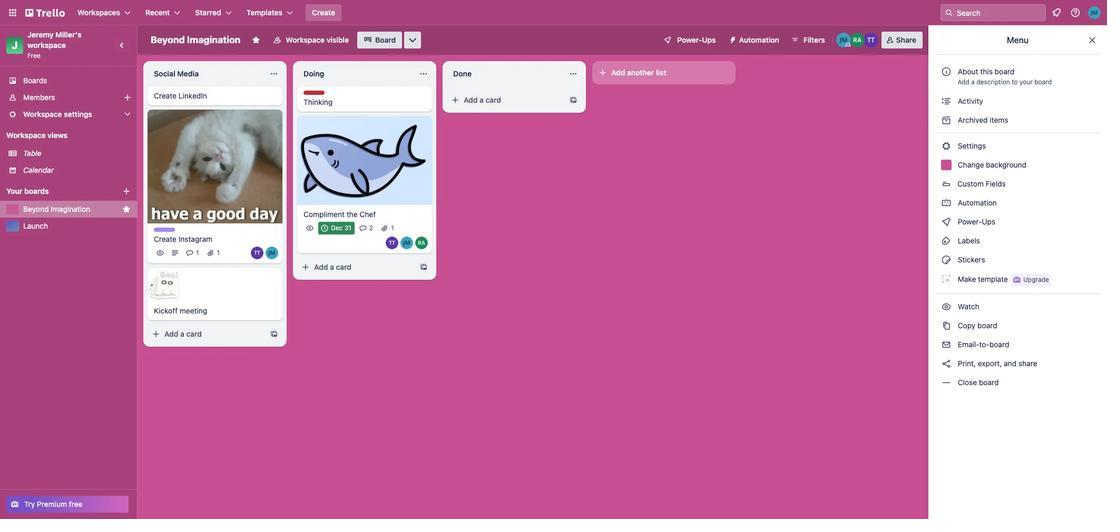 Task type: locate. For each thing, give the bounding box(es) containing it.
2 vertical spatial add a card button
[[148, 326, 266, 343]]

compliment the chef link
[[304, 209, 426, 220]]

add down done
[[464, 95, 478, 104]]

1 vertical spatial imagination
[[51, 205, 90, 214]]

create for create instagram
[[154, 235, 177, 244]]

copy
[[959, 321, 976, 330]]

add inside about this board add a description to your board
[[958, 78, 970, 86]]

search image
[[946, 8, 954, 17]]

free
[[69, 500, 83, 509]]

recent button
[[139, 4, 187, 21]]

create inside create instagram link
[[154, 235, 177, 244]]

add a card button down kickoff meeting link
[[148, 326, 266, 343]]

add a card button down done text field
[[447, 92, 565, 109]]

31
[[345, 224, 352, 232]]

email-to-board link
[[935, 336, 1102, 353]]

another
[[628, 68, 655, 77]]

beyond imagination link
[[23, 204, 118, 215]]

1 vertical spatial workspace
[[23, 110, 62, 119]]

card for done
[[486, 95, 502, 104]]

beyond down recent 'dropdown button'
[[151, 34, 185, 45]]

sm image inside stickers link
[[942, 255, 952, 265]]

0 vertical spatial power-ups
[[678, 35, 716, 44]]

0 horizontal spatial add a card
[[165, 330, 202, 339]]

workspace for workspace settings
[[23, 110, 62, 119]]

card down done text field
[[486, 95, 502, 104]]

a down the kickoff meeting
[[180, 330, 185, 339]]

kickoff
[[154, 307, 178, 316]]

watch
[[957, 302, 982, 311]]

0 vertical spatial power-
[[678, 35, 703, 44]]

sm image inside settings link
[[942, 141, 952, 151]]

a down about
[[972, 78, 975, 86]]

share
[[897, 35, 917, 44]]

jeremy miller (jeremymiller198) image
[[837, 33, 851, 47], [401, 237, 413, 249], [266, 247, 278, 260]]

starred
[[195, 8, 221, 17]]

sm image for print, export, and share
[[942, 359, 952, 369]]

email-
[[959, 340, 980, 349]]

Dec 31 checkbox
[[319, 222, 355, 235]]

1 horizontal spatial jeremy miller (jeremymiller198) image
[[401, 237, 413, 249]]

copy board link
[[935, 317, 1102, 334]]

terry turtle (terryturtle) image left ruby anderson (rubyanderson7) icon
[[386, 237, 399, 249]]

sm image inside email-to-board link
[[942, 340, 952, 350]]

sm image inside copy board link
[[942, 321, 952, 331]]

0 horizontal spatial jeremy miller (jeremymiller198) image
[[266, 247, 278, 260]]

2 vertical spatial create from template… image
[[270, 330, 278, 339]]

color: purple, title: none image
[[154, 228, 175, 232]]

2 sm image from the top
[[942, 255, 952, 265]]

card down dec 31
[[336, 262, 352, 271]]

1 down create instagram link
[[217, 249, 220, 257]]

create from template… image
[[570, 96, 578, 104], [420, 263, 428, 271], [270, 330, 278, 339]]

members link
[[0, 89, 137, 106]]

sm image left stickers
[[942, 255, 952, 265]]

table link
[[23, 148, 131, 159]]

add down the dec 31 checkbox
[[314, 262, 328, 271]]

sm image inside watch link
[[942, 302, 952, 312]]

3 sm image from the top
[[942, 340, 952, 350]]

to-
[[980, 340, 990, 349]]

2 horizontal spatial 1
[[391, 224, 394, 232]]

2 vertical spatial sm image
[[942, 340, 952, 350]]

0 vertical spatial beyond imagination
[[151, 34, 241, 45]]

1 horizontal spatial beyond
[[151, 34, 185, 45]]

add another list button
[[593, 61, 736, 84]]

0 horizontal spatial terry turtle (terryturtle) image
[[251, 247, 264, 260]]

1 right 2
[[391, 224, 394, 232]]

Board name text field
[[146, 32, 246, 49]]

workspace up table
[[6, 131, 46, 140]]

create inside create linkedin link
[[154, 91, 177, 100]]

jeremy miller (jeremymiller198) image for rightmost terry turtle (terryturtle) icon
[[401, 237, 413, 249]]

add a card down the kickoff meeting
[[165, 330, 202, 339]]

change background link
[[935, 157, 1102, 173]]

board up print, export, and share
[[990, 340, 1010, 349]]

1 vertical spatial add a card button
[[297, 259, 416, 276]]

2 vertical spatial card
[[186, 330, 202, 339]]

beyond imagination
[[151, 34, 241, 45], [23, 205, 90, 214]]

create
[[312, 8, 335, 17], [154, 91, 177, 100], [154, 235, 177, 244]]

sm image inside the close board link
[[942, 378, 952, 388]]

add a card
[[464, 95, 502, 104], [314, 262, 352, 271], [165, 330, 202, 339]]

terry turtle (terryturtle) image down create instagram link
[[251, 247, 264, 260]]

description
[[977, 78, 1011, 86]]

0 vertical spatial create
[[312, 8, 335, 17]]

0 vertical spatial beyond
[[151, 34, 185, 45]]

create up workspace visible
[[312, 8, 335, 17]]

thinking
[[304, 98, 333, 107]]

automation link
[[935, 195, 1102, 211]]

imagination up launch link
[[51, 205, 90, 214]]

workspace left visible
[[286, 35, 325, 44]]

0 horizontal spatial beyond imagination
[[23, 205, 90, 214]]

a down done text field
[[480, 95, 484, 104]]

a for done
[[480, 95, 484, 104]]

power-ups up the labels at the top right
[[957, 217, 998, 226]]

sm image inside activity link
[[942, 96, 952, 107]]

sm image
[[942, 236, 952, 246], [942, 255, 952, 265], [942, 340, 952, 350]]

items
[[991, 115, 1009, 124]]

workspace
[[286, 35, 325, 44], [23, 110, 62, 119], [6, 131, 46, 140]]

add a card button for done
[[447, 92, 565, 109]]

add a card button for doing
[[297, 259, 416, 276]]

workspace visible
[[286, 35, 349, 44]]

workspace settings
[[23, 110, 92, 119]]

sm image inside archived items link
[[942, 115, 952, 126]]

1 horizontal spatial add a card button
[[297, 259, 416, 276]]

0 horizontal spatial add a card button
[[148, 326, 266, 343]]

add another list
[[612, 68, 667, 77]]

create inside create button
[[312, 8, 335, 17]]

automation left filters button
[[740, 35, 780, 44]]

boards link
[[0, 72, 137, 89]]

ups down automation link
[[983, 217, 996, 226]]

beyond inside board name text box
[[151, 34, 185, 45]]

share
[[1019, 359, 1038, 368]]

add a card down done
[[464, 95, 502, 104]]

ups left automation "button"
[[703, 35, 716, 44]]

2 vertical spatial workspace
[[6, 131, 46, 140]]

power- up add another list button
[[678, 35, 703, 44]]

1 horizontal spatial automation
[[957, 198, 998, 207]]

1 vertical spatial sm image
[[942, 255, 952, 265]]

add a card for social media
[[165, 330, 202, 339]]

1 vertical spatial create from template… image
[[420, 263, 428, 271]]

sm image left the labels at the top right
[[942, 236, 952, 246]]

1 vertical spatial power-ups
[[957, 217, 998, 226]]

create linkedin link
[[154, 91, 276, 101]]

add board image
[[122, 187, 131, 196]]

Done text field
[[447, 65, 563, 82]]

sm image left email-
[[942, 340, 952, 350]]

2
[[370, 224, 373, 232]]

archived items
[[957, 115, 1009, 124]]

ups
[[703, 35, 716, 44], [983, 217, 996, 226]]

terry turtle (terryturtle) image
[[386, 237, 399, 249], [251, 247, 264, 260]]

add left another
[[612, 68, 626, 77]]

to
[[1013, 78, 1019, 86]]

imagination inside board name text box
[[187, 34, 241, 45]]

1 vertical spatial card
[[336, 262, 352, 271]]

0 vertical spatial sm image
[[942, 236, 952, 246]]

archived items link
[[935, 112, 1102, 129]]

make
[[959, 275, 977, 284]]

add a card button
[[447, 92, 565, 109], [297, 259, 416, 276], [148, 326, 266, 343]]

archived
[[959, 115, 989, 124]]

card down meeting
[[186, 330, 202, 339]]

workspace views
[[6, 131, 68, 140]]

about this board add a description to your board
[[958, 67, 1053, 86]]

template
[[979, 275, 1009, 284]]

sm image inside power-ups link
[[942, 217, 952, 227]]

automation down 'custom fields'
[[957, 198, 998, 207]]

create for create linkedin
[[154, 91, 177, 100]]

meeting
[[180, 307, 207, 316]]

0 vertical spatial workspace
[[286, 35, 325, 44]]

workspace inside button
[[286, 35, 325, 44]]

thoughts thinking
[[304, 91, 333, 107]]

add down kickoff
[[165, 330, 178, 339]]

0 vertical spatial imagination
[[187, 34, 241, 45]]

create down color: purple, title: none image
[[154, 235, 177, 244]]

automation
[[740, 35, 780, 44], [957, 198, 998, 207]]

compliment the chef
[[304, 210, 376, 219]]

j
[[12, 39, 18, 51]]

create for create
[[312, 8, 335, 17]]

this member is an admin of this board. image
[[846, 43, 851, 47]]

beyond imagination down 'your boards with 2 items' 'element'
[[23, 205, 90, 214]]

close board link
[[935, 374, 1102, 391]]

power- up the labels at the top right
[[959, 217, 983, 226]]

add down about
[[958, 78, 970, 86]]

1
[[391, 224, 394, 232], [196, 249, 199, 257], [217, 249, 220, 257]]

a for social media
[[180, 330, 185, 339]]

chef
[[360, 210, 376, 219]]

workspace down members
[[23, 110, 62, 119]]

about
[[959, 67, 979, 76]]

sm image inside automation link
[[942, 198, 952, 208]]

2 horizontal spatial create from template… image
[[570, 96, 578, 104]]

2 vertical spatial add a card
[[165, 330, 202, 339]]

workspace inside popup button
[[23, 110, 62, 119]]

board link
[[358, 32, 402, 49]]

0 horizontal spatial beyond
[[23, 205, 49, 214]]

beyond up launch
[[23, 205, 49, 214]]

create instagram
[[154, 235, 213, 244]]

board up to-
[[978, 321, 998, 330]]

0 horizontal spatial power-ups
[[678, 35, 716, 44]]

0 vertical spatial create from template… image
[[570, 96, 578, 104]]

labels
[[957, 236, 981, 245]]

1 horizontal spatial power-
[[959, 217, 983, 226]]

1 horizontal spatial card
[[336, 262, 352, 271]]

add a card down the dec 31 checkbox
[[314, 262, 352, 271]]

1 vertical spatial ups
[[983, 217, 996, 226]]

a down the dec 31 checkbox
[[330, 262, 334, 271]]

0 vertical spatial ups
[[703, 35, 716, 44]]

change background
[[957, 160, 1027, 169]]

print, export, and share
[[957, 359, 1038, 368]]

activity
[[957, 97, 984, 105]]

create down social
[[154, 91, 177, 100]]

0 horizontal spatial ups
[[703, 35, 716, 44]]

1 vertical spatial add a card
[[314, 262, 352, 271]]

your
[[1020, 78, 1033, 86]]

2 horizontal spatial add a card button
[[447, 92, 565, 109]]

1 horizontal spatial 1
[[217, 249, 220, 257]]

star or unstar board image
[[252, 36, 261, 44]]

labels link
[[935, 233, 1102, 249]]

sm image for settings
[[942, 141, 952, 151]]

add a card button down 31
[[297, 259, 416, 276]]

power-ups button
[[657, 32, 723, 49]]

your boards with 2 items element
[[6, 185, 107, 198]]

ruby anderson (rubyanderson7) image
[[416, 237, 428, 249]]

0 horizontal spatial imagination
[[51, 205, 90, 214]]

jeremy
[[27, 30, 54, 39]]

1 down instagram
[[196, 249, 199, 257]]

custom fields
[[958, 179, 1007, 188]]

0 vertical spatial add a card button
[[447, 92, 565, 109]]

open information menu image
[[1071, 7, 1082, 18]]

1 horizontal spatial imagination
[[187, 34, 241, 45]]

make template
[[957, 275, 1009, 284]]

1 horizontal spatial power-ups
[[957, 217, 998, 226]]

0 horizontal spatial create from template… image
[[270, 330, 278, 339]]

imagination down starred dropdown button
[[187, 34, 241, 45]]

terry turtle (terryturtle) image
[[864, 33, 879, 47]]

0 vertical spatial card
[[486, 95, 502, 104]]

1 vertical spatial beyond imagination
[[23, 205, 90, 214]]

workspaces
[[78, 8, 120, 17]]

0 horizontal spatial automation
[[740, 35, 780, 44]]

0 horizontal spatial card
[[186, 330, 202, 339]]

and
[[1005, 359, 1017, 368]]

2 vertical spatial create
[[154, 235, 177, 244]]

0 vertical spatial automation
[[740, 35, 780, 44]]

2 horizontal spatial add a card
[[464, 95, 502, 104]]

sm image
[[725, 32, 740, 46], [942, 96, 952, 107], [942, 115, 952, 126], [942, 141, 952, 151], [942, 198, 952, 208], [942, 217, 952, 227], [942, 274, 952, 284], [942, 302, 952, 312], [942, 321, 952, 331], [942, 359, 952, 369], [942, 378, 952, 388]]

0 horizontal spatial power-
[[678, 35, 703, 44]]

background
[[987, 160, 1027, 169]]

sm image inside automation "button"
[[725, 32, 740, 46]]

power- inside button
[[678, 35, 703, 44]]

upgrade button
[[1011, 274, 1052, 286]]

share button
[[882, 32, 923, 49]]

boards
[[23, 76, 47, 85]]

create linkedin
[[154, 91, 207, 100]]

activity link
[[935, 93, 1102, 110]]

2 horizontal spatial card
[[486, 95, 502, 104]]

sm image inside print, export, and share link
[[942, 359, 952, 369]]

1 horizontal spatial add a card
[[314, 262, 352, 271]]

sm image inside labels link
[[942, 236, 952, 246]]

1 horizontal spatial beyond imagination
[[151, 34, 241, 45]]

beyond imagination down starred
[[151, 34, 241, 45]]

instagram
[[179, 235, 213, 244]]

1 sm image from the top
[[942, 236, 952, 246]]

power-ups up add another list button
[[678, 35, 716, 44]]

1 vertical spatial create
[[154, 91, 177, 100]]

compliment
[[304, 210, 345, 219]]

1 horizontal spatial create from template… image
[[420, 263, 428, 271]]

sm image for activity
[[942, 96, 952, 107]]

primary element
[[0, 0, 1108, 25]]

filters button
[[788, 32, 829, 49]]

0 vertical spatial add a card
[[464, 95, 502, 104]]



Task type: describe. For each thing, give the bounding box(es) containing it.
sm image for make template
[[942, 274, 952, 284]]

calendar
[[23, 166, 54, 175]]

back to home image
[[25, 4, 65, 21]]

sm image for email-to-board
[[942, 340, 952, 350]]

workspace for workspace views
[[6, 131, 46, 140]]

jeremy miller (jeremymiller198) image
[[1089, 6, 1102, 19]]

Search field
[[954, 5, 1046, 21]]

1 horizontal spatial terry turtle (terryturtle) image
[[386, 237, 399, 249]]

ups inside button
[[703, 35, 716, 44]]

power-ups inside power-ups link
[[957, 217, 998, 226]]

sm image for close board
[[942, 378, 952, 388]]

2 horizontal spatial jeremy miller (jeremymiller198) image
[[837, 33, 851, 47]]

copy board
[[957, 321, 998, 330]]

print,
[[959, 359, 977, 368]]

create button
[[306, 4, 342, 21]]

menu
[[1008, 35, 1029, 45]]

sm image for copy board
[[942, 321, 952, 331]]

board right your
[[1035, 78, 1053, 86]]

starred button
[[189, 4, 238, 21]]

jeremy miller (jeremymiller198) image for left terry turtle (terryturtle) icon
[[266, 247, 278, 260]]

social
[[154, 69, 175, 78]]

add a card button for social media
[[148, 326, 266, 343]]

board
[[375, 35, 396, 44]]

kickoff meeting link
[[154, 306, 276, 317]]

sm image for stickers
[[942, 255, 952, 265]]

sm image for archived items
[[942, 115, 952, 126]]

1 vertical spatial automation
[[957, 198, 998, 207]]

1 for 2
[[391, 224, 394, 232]]

add for doing
[[314, 262, 328, 271]]

stickers link
[[935, 252, 1102, 268]]

your boards
[[6, 187, 49, 196]]

export,
[[979, 359, 1003, 368]]

stickers
[[957, 255, 986, 264]]

settings link
[[935, 138, 1102, 155]]

close
[[959, 378, 978, 387]]

jeremy miller's workspace link
[[27, 30, 83, 50]]

create from template… image for doing
[[420, 263, 428, 271]]

create instagram link
[[154, 234, 276, 245]]

linkedin
[[179, 91, 207, 100]]

create from template… image for done
[[570, 96, 578, 104]]

views
[[48, 131, 68, 140]]

automation button
[[725, 32, 786, 49]]

create from template… image for social media
[[270, 330, 278, 339]]

email-to-board
[[957, 340, 1010, 349]]

doing
[[304, 69, 324, 78]]

workspaces button
[[71, 4, 137, 21]]

workspace settings button
[[0, 106, 137, 123]]

change
[[959, 160, 985, 169]]

table
[[23, 149, 41, 158]]

board up to
[[995, 67, 1015, 76]]

power-ups link
[[935, 214, 1102, 230]]

1 for 1
[[217, 249, 220, 257]]

the
[[347, 210, 358, 219]]

miller's
[[56, 30, 82, 39]]

0 notifications image
[[1051, 6, 1064, 19]]

add a card for done
[[464, 95, 502, 104]]

Social Media text field
[[148, 65, 264, 82]]

kickoff meeting
[[154, 307, 207, 316]]

jeremy miller's workspace free
[[27, 30, 83, 60]]

your
[[6, 187, 22, 196]]

color: bold red, title: "thoughts" element
[[304, 91, 333, 99]]

customize views image
[[408, 35, 418, 45]]

try
[[24, 500, 35, 509]]

print, export, and share link
[[935, 355, 1102, 372]]

workspace
[[27, 41, 66, 50]]

power-ups inside power-ups button
[[678, 35, 716, 44]]

starred icon image
[[122, 205, 131, 214]]

fields
[[987, 179, 1007, 188]]

ruby anderson (rubyanderson7) image
[[850, 33, 865, 47]]

j link
[[6, 37, 23, 54]]

dec 31
[[331, 224, 352, 232]]

launch link
[[23, 221, 131, 231]]

templates
[[247, 8, 283, 17]]

recent
[[146, 8, 170, 17]]

add for done
[[464, 95, 478, 104]]

automation inside "button"
[[740, 35, 780, 44]]

sm image for automation
[[942, 198, 952, 208]]

free
[[27, 52, 41, 60]]

1 vertical spatial beyond
[[23, 205, 49, 214]]

try premium free button
[[6, 496, 129, 513]]

card for social media
[[186, 330, 202, 339]]

add a card for doing
[[314, 262, 352, 271]]

workspace for workspace visible
[[286, 35, 325, 44]]

visible
[[327, 35, 349, 44]]

add for social media
[[165, 330, 178, 339]]

list
[[657, 68, 667, 77]]

sm image for labels
[[942, 236, 952, 246]]

close board
[[957, 378, 1000, 387]]

calendar link
[[23, 165, 131, 176]]

board down export,
[[980, 378, 1000, 387]]

this
[[981, 67, 993, 76]]

try premium free
[[24, 500, 83, 509]]

settings
[[64, 110, 92, 119]]

boards
[[24, 187, 49, 196]]

1 vertical spatial power-
[[959, 217, 983, 226]]

launch
[[23, 221, 48, 230]]

pete ghost image
[[147, 268, 181, 302]]

workspace navigation collapse icon image
[[115, 38, 130, 53]]

sm image for watch
[[942, 302, 952, 312]]

card for doing
[[336, 262, 352, 271]]

settings
[[957, 141, 987, 150]]

0 horizontal spatial 1
[[196, 249, 199, 257]]

1 horizontal spatial ups
[[983, 217, 996, 226]]

a for doing
[[330, 262, 334, 271]]

dec
[[331, 224, 343, 232]]

add inside button
[[612, 68, 626, 77]]

sm image for power-ups
[[942, 217, 952, 227]]

templates button
[[240, 4, 300, 21]]

Doing text field
[[297, 65, 413, 82]]

media
[[177, 69, 199, 78]]

premium
[[37, 500, 67, 509]]

thinking link
[[304, 97, 426, 108]]

a inside about this board add a description to your board
[[972, 78, 975, 86]]

beyond imagination inside board name text box
[[151, 34, 241, 45]]



Task type: vqa. For each thing, say whether or not it's contained in the screenshot.
Bob Builder (bobbuilder40) icon
no



